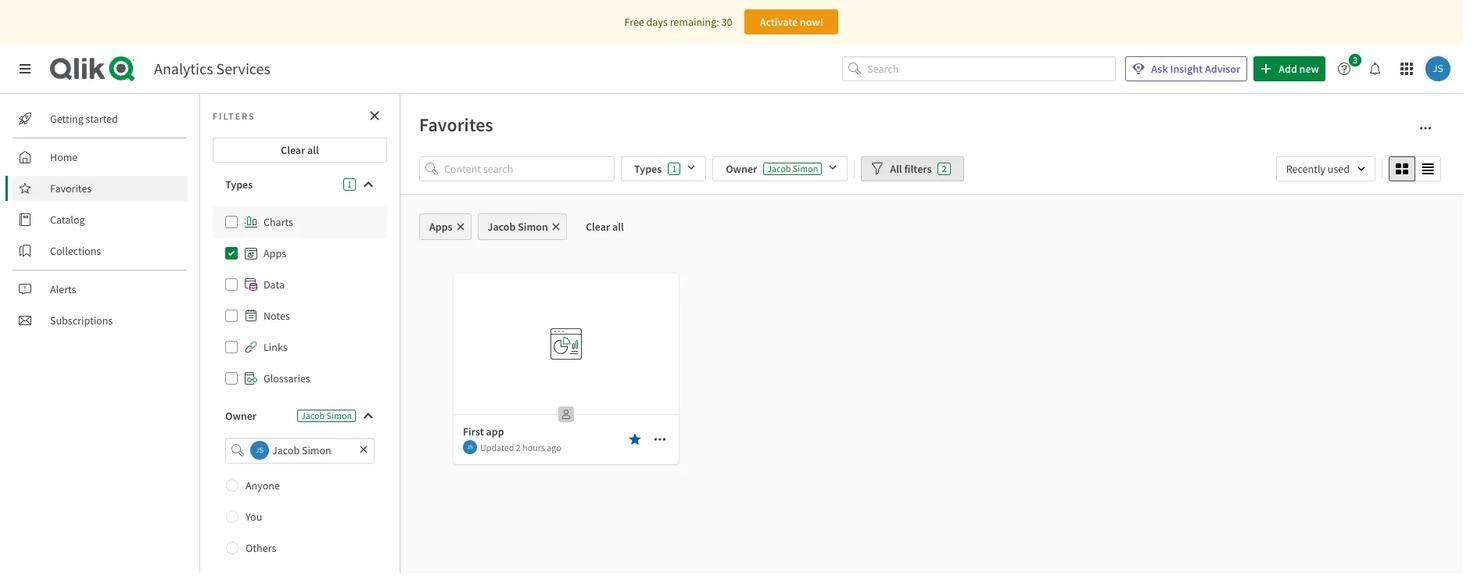 Task type: describe. For each thing, give the bounding box(es) containing it.
3
[[1353, 54, 1358, 66]]

1 horizontal spatial jacob simon image
[[1426, 56, 1451, 81]]

2 inside filters region
[[942, 163, 947, 174]]

simon inside filters region
[[793, 163, 818, 174]]

1 vertical spatial more actions image
[[654, 433, 666, 446]]

1 vertical spatial 1
[[347, 178, 352, 190]]

used
[[1328, 162, 1350, 176]]

ask insight advisor
[[1151, 62, 1240, 76]]

collections
[[50, 244, 101, 258]]

avatar image
[[250, 441, 269, 460]]

Search text field
[[867, 56, 1116, 82]]

searchbar element
[[842, 56, 1116, 82]]

subscriptions link
[[13, 308, 188, 333]]

1 horizontal spatial clear
[[586, 220, 610, 234]]

1 inside filters region
[[672, 163, 677, 174]]

jacob simon element
[[463, 440, 477, 454]]

alerts link
[[13, 277, 188, 302]]

1 vertical spatial apps
[[264, 246, 286, 260]]

started
[[86, 112, 118, 126]]

1 vertical spatial jacob simon image
[[463, 440, 477, 454]]

1 vertical spatial owner
[[225, 409, 257, 423]]

analytics services element
[[154, 59, 270, 78]]

apps button
[[419, 213, 471, 240]]

subscriptions
[[50, 314, 113, 328]]

links
[[264, 340, 288, 354]]

remove from favorites image
[[629, 433, 641, 446]]

30
[[721, 15, 732, 29]]

days
[[646, 15, 668, 29]]

new
[[1299, 62, 1319, 76]]

ask
[[1151, 62, 1168, 76]]

1 horizontal spatial clear all
[[586, 220, 624, 234]]

0 horizontal spatial jacob
[[301, 410, 325, 421]]

add new button
[[1254, 56, 1325, 81]]

jacob inside button
[[488, 220, 516, 234]]

filters
[[904, 162, 932, 176]]

all for the rightmost clear all button
[[612, 220, 624, 234]]

analytics services
[[154, 59, 270, 78]]

0 horizontal spatial clear all
[[281, 143, 319, 157]]

alerts
[[50, 282, 76, 296]]

recently
[[1286, 162, 1325, 176]]

collections link
[[13, 239, 188, 264]]

others
[[246, 541, 276, 555]]

0 vertical spatial more actions image
[[1419, 122, 1432, 135]]

getting started link
[[13, 106, 188, 131]]

favorites inside navigation pane element
[[50, 181, 92, 195]]

0 horizontal spatial simon
[[327, 410, 352, 421]]

add new
[[1279, 62, 1319, 76]]

3 button
[[1332, 54, 1366, 81]]

owner option group
[[213, 470, 387, 564]]

charts
[[264, 215, 293, 229]]

jacob inside filters region
[[767, 163, 791, 174]]

all filters
[[890, 162, 932, 176]]

notes
[[264, 309, 290, 323]]

close sidebar menu image
[[19, 63, 31, 75]]

home
[[50, 150, 78, 164]]

add
[[1279, 62, 1297, 76]]

activate
[[760, 15, 798, 29]]

ago
[[547, 441, 561, 453]]

free
[[624, 15, 644, 29]]



Task type: vqa. For each thing, say whether or not it's contained in the screenshot.
View
no



Task type: locate. For each thing, give the bounding box(es) containing it.
0 vertical spatial jacob
[[767, 163, 791, 174]]

clear
[[281, 143, 305, 157], [586, 220, 610, 234]]

switch view group
[[1389, 156, 1441, 181]]

owner inside filters region
[[726, 162, 757, 176]]

None text field
[[269, 438, 356, 463]]

0 horizontal spatial more actions image
[[654, 433, 666, 446]]

simon
[[793, 163, 818, 174], [518, 220, 548, 234], [327, 410, 352, 421]]

home link
[[13, 145, 188, 170]]

favorites
[[419, 113, 493, 137], [50, 181, 92, 195]]

getting started
[[50, 112, 118, 126]]

all
[[890, 162, 902, 176]]

owner
[[726, 162, 757, 176], [225, 409, 257, 423]]

getting
[[50, 112, 84, 126]]

0 vertical spatial 2
[[942, 163, 947, 174]]

first app
[[463, 425, 504, 439]]

advisor
[[1205, 62, 1240, 76]]

all
[[307, 143, 319, 157], [612, 220, 624, 234]]

services
[[216, 59, 270, 78]]

all for the left clear all button
[[307, 143, 319, 157]]

apps inside button
[[429, 220, 452, 234]]

more actions image up switch view group
[[1419, 122, 1432, 135]]

1 horizontal spatial 1
[[672, 163, 677, 174]]

1 horizontal spatial 2
[[942, 163, 947, 174]]

filters region
[[419, 153, 1444, 185]]

1 vertical spatial clear all
[[586, 220, 624, 234]]

now!
[[800, 15, 824, 29]]

jacob simon inside button
[[488, 220, 548, 234]]

types inside filters region
[[634, 162, 662, 176]]

analytics
[[154, 59, 213, 78]]

1 horizontal spatial simon
[[518, 220, 548, 234]]

1
[[672, 163, 677, 174], [347, 178, 352, 190]]

1 horizontal spatial more actions image
[[1419, 122, 1432, 135]]

0 vertical spatial jacob simon image
[[1426, 56, 1451, 81]]

1 horizontal spatial apps
[[429, 220, 452, 234]]

personal element
[[554, 402, 579, 427]]

remaining:
[[670, 15, 719, 29]]

0 vertical spatial types
[[634, 162, 662, 176]]

0 horizontal spatial jacob simon
[[301, 410, 352, 421]]

0 vertical spatial owner
[[726, 162, 757, 176]]

hours
[[523, 441, 545, 453]]

None field
[[213, 438, 387, 463]]

0 horizontal spatial 1
[[347, 178, 352, 190]]

more actions image
[[1419, 122, 1432, 135], [654, 433, 666, 446]]

0 vertical spatial jacob simon
[[767, 163, 818, 174]]

1 vertical spatial favorites
[[50, 181, 92, 195]]

jacob simon
[[767, 163, 818, 174], [488, 220, 548, 234], [301, 410, 352, 421]]

1 vertical spatial clear
[[586, 220, 610, 234]]

first
[[463, 425, 484, 439]]

updated 2 hours ago
[[480, 441, 561, 453]]

1 horizontal spatial clear all button
[[573, 213, 636, 240]]

jacob simon button
[[477, 213, 567, 240]]

filters
[[213, 110, 255, 122]]

1 horizontal spatial owner
[[726, 162, 757, 176]]

data
[[264, 278, 285, 292]]

types
[[634, 162, 662, 176], [225, 178, 253, 192]]

clear up charts
[[281, 143, 305, 157]]

jacob simon image
[[1426, 56, 1451, 81], [463, 440, 477, 454]]

2 right 'filters' at the top of the page
[[942, 163, 947, 174]]

clear all button
[[213, 138, 387, 163], [573, 213, 636, 240]]

1 horizontal spatial jacob
[[488, 220, 516, 234]]

1 vertical spatial 2
[[516, 441, 521, 453]]

apps
[[429, 220, 452, 234], [264, 246, 286, 260]]

jacob simon inside filters region
[[767, 163, 818, 174]]

navigation pane element
[[0, 100, 199, 339]]

0 horizontal spatial jacob simon image
[[463, 440, 477, 454]]

jacob
[[767, 163, 791, 174], [488, 220, 516, 234], [301, 410, 325, 421]]

1 vertical spatial clear all button
[[573, 213, 636, 240]]

0 horizontal spatial favorites
[[50, 181, 92, 195]]

more actions image right remove from favorites icon
[[654, 433, 666, 446]]

1 vertical spatial all
[[612, 220, 624, 234]]

2 vertical spatial simon
[[327, 410, 352, 421]]

0 vertical spatial favorites
[[419, 113, 493, 137]]

catalog link
[[13, 207, 188, 232]]

1 horizontal spatial favorites
[[419, 113, 493, 137]]

0 horizontal spatial 2
[[516, 441, 521, 453]]

1 vertical spatial jacob simon
[[488, 220, 548, 234]]

clear all
[[281, 143, 319, 157], [586, 220, 624, 234]]

0 horizontal spatial clear
[[281, 143, 305, 157]]

recently used
[[1286, 162, 1350, 176]]

0 horizontal spatial apps
[[264, 246, 286, 260]]

1 horizontal spatial jacob simon
[[488, 220, 548, 234]]

glossaries
[[264, 371, 310, 386]]

activate now!
[[760, 15, 824, 29]]

ask insight advisor button
[[1126, 56, 1247, 81]]

clear right the jacob simon button
[[586, 220, 610, 234]]

2 horizontal spatial jacob simon
[[767, 163, 818, 174]]

1 vertical spatial simon
[[518, 220, 548, 234]]

2 horizontal spatial simon
[[793, 163, 818, 174]]

updated
[[480, 441, 514, 453]]

simon inside button
[[518, 220, 548, 234]]

2 vertical spatial jacob
[[301, 410, 325, 421]]

favorites link
[[13, 176, 188, 201]]

Content search text field
[[444, 156, 615, 181]]

0 vertical spatial clear
[[281, 143, 305, 157]]

0 vertical spatial clear all
[[281, 143, 319, 157]]

insight
[[1170, 62, 1203, 76]]

2 left hours
[[516, 441, 521, 453]]

2 horizontal spatial jacob
[[767, 163, 791, 174]]

1 horizontal spatial all
[[612, 220, 624, 234]]

0 horizontal spatial all
[[307, 143, 319, 157]]

activate now! link
[[745, 9, 839, 34]]

1 vertical spatial jacob
[[488, 220, 516, 234]]

catalog
[[50, 213, 85, 227]]

0 vertical spatial clear all button
[[213, 138, 387, 163]]

0 horizontal spatial clear all button
[[213, 138, 387, 163]]

free days remaining: 30
[[624, 15, 732, 29]]

you
[[246, 510, 262, 524]]

anyone
[[246, 478, 280, 492]]

0 vertical spatial apps
[[429, 220, 452, 234]]

2
[[942, 163, 947, 174], [516, 441, 521, 453]]

Recently used field
[[1276, 156, 1376, 181]]

0 vertical spatial 1
[[672, 163, 677, 174]]

0 vertical spatial simon
[[793, 163, 818, 174]]

0 horizontal spatial types
[[225, 178, 253, 192]]

0 horizontal spatial owner
[[225, 409, 257, 423]]

2 vertical spatial jacob simon
[[301, 410, 352, 421]]

1 horizontal spatial types
[[634, 162, 662, 176]]

1 vertical spatial types
[[225, 178, 253, 192]]

0 vertical spatial all
[[307, 143, 319, 157]]

app
[[486, 425, 504, 439]]



